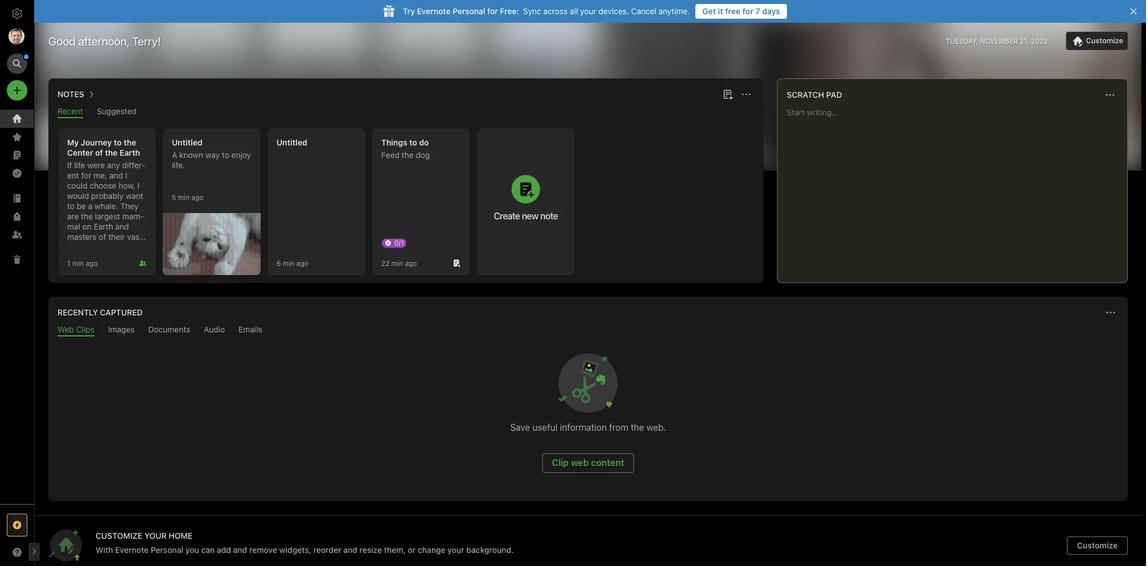Task type: describe. For each thing, give the bounding box(es) containing it.
0 vertical spatial your
[[580, 7, 596, 16]]

whale.
[[95, 202, 118, 211]]

the inside web clips tab panel
[[631, 423, 644, 433]]

22 min ago
[[381, 260, 417, 267]]

create
[[494, 211, 520, 221]]

captured
[[100, 308, 143, 318]]

1 vertical spatial customize
[[1077, 542, 1118, 551]]

information
[[560, 423, 607, 433]]

min for 22
[[391, 260, 403, 267]]

get
[[702, 7, 716, 16]]

were
[[87, 161, 105, 170]]

suggested tab
[[97, 107, 136, 118]]

clip web content button
[[542, 454, 634, 474]]

the up any
[[105, 148, 118, 158]]

on
[[82, 222, 92, 232]]

they
[[120, 202, 139, 211]]

more actions field for recently captured
[[1103, 305, 1119, 321]]

1 vertical spatial of
[[99, 232, 106, 242]]

customize
[[96, 532, 142, 541]]

22
[[381, 260, 390, 267]]

ago for 6 min ago
[[296, 260, 308, 267]]

create new note
[[494, 211, 558, 221]]

clip
[[552, 458, 569, 469]]

way
[[205, 151, 220, 160]]

it
[[718, 7, 723, 16]]

images
[[108, 325, 135, 335]]

scratch pad
[[787, 90, 842, 100]]

save useful information from the web.
[[510, 423, 666, 433]]

and left 'resize'
[[343, 546, 357, 555]]

6
[[277, 260, 281, 267]]

get it free for 7 days button
[[696, 4, 787, 19]]

and right the add
[[233, 546, 247, 555]]

web
[[57, 325, 74, 335]]

audio tab
[[204, 325, 225, 337]]

things to do feed the dog
[[381, 138, 430, 160]]

0 vertical spatial of
[[95, 148, 103, 158]]

recently captured button
[[55, 306, 143, 320]]

min for 6
[[283, 260, 294, 267]]

recently captured
[[57, 308, 143, 318]]

clip web content
[[552, 458, 624, 469]]

audio
[[204, 325, 225, 335]]

life
[[74, 161, 85, 170]]

center
[[67, 148, 93, 158]]

feed
[[381, 151, 400, 160]]

5
[[172, 194, 176, 201]]

tuesday, november 21, 2023
[[946, 37, 1048, 45]]

pad
[[826, 90, 842, 100]]

home image
[[10, 112, 24, 126]]

do
[[419, 138, 429, 147]]

ago for 1 min ago
[[86, 260, 98, 267]]

ago for 22 min ago
[[405, 260, 417, 267]]

Start writing… text field
[[787, 108, 1127, 274]]

Account field
[[0, 25, 34, 48]]

the up on
[[81, 212, 93, 221]]

recent tab
[[57, 107, 83, 118]]

the up differ
[[124, 138, 136, 147]]

WHAT'S NEW field
[[0, 544, 34, 562]]

new
[[522, 211, 538, 221]]

web clips tab panel
[[48, 337, 1128, 502]]

clips
[[76, 325, 94, 335]]

resize
[[360, 546, 382, 555]]

1 horizontal spatial personal
[[453, 7, 485, 16]]

for for 7
[[743, 7, 754, 16]]

free:
[[500, 7, 519, 16]]

for for free:
[[487, 7, 498, 16]]

their
[[108, 232, 125, 242]]

d...
[[67, 243, 79, 252]]

content
[[591, 458, 624, 469]]

terry!
[[132, 34, 161, 48]]

try evernote personal for free: sync across all your devices. cancel anytime.
[[403, 7, 690, 16]]

customize your home with evernote personal you can add and remove widgets, reorder and resize them, or change your background.
[[96, 532, 514, 555]]

things
[[381, 138, 407, 147]]

2023
[[1031, 37, 1048, 45]]

journey
[[81, 138, 112, 147]]

useful
[[533, 423, 558, 433]]

your inside customize your home with evernote personal you can add and remove widgets, reorder and resize them, or change your background.
[[448, 546, 464, 555]]

probably
[[91, 192, 123, 201]]

and down any
[[109, 171, 123, 180]]

1 horizontal spatial earth
[[120, 148, 140, 158]]

5 min ago
[[172, 194, 204, 201]]

devices.
[[599, 7, 629, 16]]

0 vertical spatial evernote
[[417, 7, 451, 16]]

suggested
[[97, 107, 136, 116]]

your
[[144, 532, 167, 541]]

good afternoon, terry!
[[48, 34, 161, 48]]

mal
[[67, 212, 144, 232]]

personal inside customize your home with evernote personal you can add and remove widgets, reorder and resize them, or change your background.
[[151, 546, 183, 555]]

from
[[609, 423, 628, 433]]

change
[[418, 546, 446, 555]]

a
[[88, 202, 92, 211]]

min for 5
[[178, 194, 190, 201]]

days
[[762, 7, 780, 16]]

more actions image for recently captured
[[1104, 306, 1118, 320]]



Task type: vqa. For each thing, say whether or not it's contained in the screenshot.
ai within button
no



Task type: locate. For each thing, give the bounding box(es) containing it.
be
[[77, 202, 86, 211]]

0 vertical spatial customize button
[[1066, 32, 1128, 50]]

i
[[125, 171, 127, 180], [138, 181, 140, 191]]

the
[[124, 138, 136, 147], [105, 148, 118, 158], [402, 151, 414, 160], [81, 212, 93, 221], [631, 423, 644, 433]]

0 vertical spatial personal
[[453, 7, 485, 16]]

1 vertical spatial evernote
[[115, 546, 149, 555]]

1 horizontal spatial i
[[138, 181, 140, 191]]

choose
[[90, 181, 116, 191]]

2 tab list from the top
[[51, 325, 1126, 337]]

across
[[543, 7, 568, 16]]

for inside button
[[743, 7, 754, 16]]

min
[[178, 194, 190, 201], [72, 260, 84, 267], [283, 260, 294, 267], [391, 260, 403, 267]]

images tab
[[108, 325, 135, 337]]

1 vertical spatial earth
[[94, 222, 113, 232]]

how,
[[119, 181, 135, 191]]

2 untitled from the left
[[277, 138, 307, 147]]

your right "all" on the top
[[580, 7, 596, 16]]

recent tab panel
[[48, 118, 764, 283]]

with
[[96, 546, 113, 555]]

0 horizontal spatial earth
[[94, 222, 113, 232]]

try
[[403, 7, 415, 16]]

to up are
[[67, 202, 75, 211]]

mam
[[122, 212, 144, 221]]

tab list
[[51, 107, 761, 118], [51, 325, 1126, 337]]

enjoy
[[231, 151, 251, 160]]

1
[[67, 260, 70, 267]]

tree
[[0, 110, 34, 504]]

for down life
[[81, 171, 91, 180]]

me,
[[93, 171, 107, 180]]

more actions field for scratch pad
[[1102, 87, 1118, 103]]

1 vertical spatial personal
[[151, 546, 183, 555]]

0 vertical spatial earth
[[120, 148, 140, 158]]

1 horizontal spatial your
[[580, 7, 596, 16]]

1 horizontal spatial evernote
[[417, 7, 451, 16]]

2 horizontal spatial for
[[743, 7, 754, 16]]

your right change
[[448, 546, 464, 555]]

recent
[[57, 107, 83, 116]]

ent
[[67, 161, 145, 180]]

1 vertical spatial tab list
[[51, 325, 1126, 337]]

remove
[[249, 546, 277, 555]]

0 horizontal spatial personal
[[151, 546, 183, 555]]

0 horizontal spatial untitled
[[172, 138, 203, 147]]

can
[[201, 546, 215, 555]]

personal left free:
[[453, 7, 485, 16]]

save
[[510, 423, 530, 433]]

or
[[408, 546, 416, 555]]

evernote right "try"
[[417, 7, 451, 16]]

settings image
[[10, 7, 24, 20]]

good
[[48, 34, 76, 48]]

untitled inside untitled a known way to enjoy life.
[[172, 138, 203, 147]]

earth
[[120, 148, 140, 158], [94, 222, 113, 232]]

1 horizontal spatial untitled
[[277, 138, 307, 147]]

earth up differ
[[120, 148, 140, 158]]

evernote
[[417, 7, 451, 16], [115, 546, 149, 555]]

0/1
[[394, 239, 404, 247]]

0 horizontal spatial evernote
[[115, 546, 149, 555]]

untitled for untitled
[[277, 138, 307, 147]]

customize
[[1086, 36, 1123, 45], [1077, 542, 1118, 551]]

evernote down customize at the bottom left of page
[[115, 546, 149, 555]]

for
[[487, 7, 498, 16], [743, 7, 754, 16], [81, 171, 91, 180]]

0 vertical spatial i
[[125, 171, 127, 180]]

of
[[95, 148, 103, 158], [99, 232, 106, 242]]

any
[[107, 161, 120, 170]]

1 untitled from the left
[[172, 138, 203, 147]]

0 vertical spatial tab list
[[51, 107, 761, 118]]

emails tab
[[239, 325, 262, 337]]

tab list for notes
[[51, 107, 761, 118]]

want
[[126, 192, 143, 201]]

more actions image
[[740, 88, 753, 101], [1104, 88, 1117, 102], [1104, 306, 1118, 320]]

your
[[580, 7, 596, 16], [448, 546, 464, 555]]

and up their
[[115, 222, 129, 232]]

thumbnail image
[[163, 213, 261, 275]]

min right 6
[[283, 260, 294, 267]]

tab list for recently captured
[[51, 325, 1126, 337]]

untitled for untitled a known way to enjoy life.
[[172, 138, 203, 147]]

0 horizontal spatial your
[[448, 546, 464, 555]]

notes button
[[55, 88, 98, 101]]

0 horizontal spatial for
[[81, 171, 91, 180]]

to left do
[[409, 138, 417, 147]]

november
[[980, 37, 1018, 45]]

my
[[67, 138, 79, 147]]

differ
[[122, 161, 145, 170]]

reorder
[[313, 546, 341, 555]]

if
[[67, 161, 72, 170]]

personal down "your"
[[151, 546, 183, 555]]

my journey to the center of the earth if life were any differ ent for me, and i could choose how, i would probably want to be a whale. they are the largest mam mal on earth and masters of their vast d...
[[67, 138, 145, 252]]

could
[[67, 181, 87, 191]]

create new note button
[[477, 129, 575, 275]]

to right journey
[[114, 138, 122, 147]]

emails
[[239, 325, 262, 335]]

ago right 1
[[86, 260, 98, 267]]

them,
[[384, 546, 406, 555]]

ago right 22
[[405, 260, 417, 267]]

note
[[540, 211, 558, 221]]

earth down the largest at the top left of page
[[94, 222, 113, 232]]

web clips
[[57, 325, 94, 335]]

1 horizontal spatial for
[[487, 7, 498, 16]]

upgrade image
[[10, 519, 24, 533]]

web
[[571, 458, 589, 469]]

web clips tab
[[57, 325, 94, 337]]

life.
[[172, 161, 185, 170]]

i up want
[[138, 181, 140, 191]]

more actions image for scratch pad
[[1104, 88, 1117, 102]]

for inside my journey to the center of the earth if life were any differ ent for me, and i could choose how, i would probably want to be a whale. they are the largest mam mal on earth and masters of their vast d...
[[81, 171, 91, 180]]

free
[[725, 7, 741, 16]]

1 tab list from the top
[[51, 107, 761, 118]]

i up how,
[[125, 171, 127, 180]]

documents
[[148, 325, 190, 335]]

ago right 5
[[192, 194, 204, 201]]

vast
[[127, 232, 142, 242]]

of left their
[[99, 232, 106, 242]]

to inside things to do feed the dog
[[409, 138, 417, 147]]

evernote inside customize your home with evernote personal you can add and remove widgets, reorder and resize them, or change your background.
[[115, 546, 149, 555]]

More actions field
[[739, 87, 754, 102], [1102, 87, 1118, 103], [1103, 305, 1119, 321]]

would
[[67, 192, 89, 201]]

tab list containing web clips
[[51, 325, 1126, 337]]

home
[[169, 532, 192, 541]]

for left free:
[[487, 7, 498, 16]]

for left 7
[[743, 7, 754, 16]]

of down journey
[[95, 148, 103, 158]]

ago for 5 min ago
[[192, 194, 204, 201]]

tab list containing recent
[[51, 107, 761, 118]]

sync
[[523, 7, 541, 16]]

documents tab
[[148, 325, 190, 337]]

you
[[185, 546, 199, 555]]

a
[[172, 151, 177, 160]]

scratch pad button
[[785, 88, 842, 102]]

and
[[109, 171, 123, 180], [115, 222, 129, 232], [233, 546, 247, 555], [343, 546, 357, 555]]

to inside untitled a known way to enjoy life.
[[222, 151, 229, 160]]

1 vertical spatial customize button
[[1067, 537, 1128, 555]]

min right 22
[[391, 260, 403, 267]]

are
[[67, 212, 79, 221]]

dog
[[416, 151, 430, 160]]

min right 1
[[72, 260, 84, 267]]

1 vertical spatial your
[[448, 546, 464, 555]]

the left dog
[[402, 151, 414, 160]]

0 vertical spatial customize
[[1086, 36, 1123, 45]]

known
[[179, 151, 203, 160]]

anytime.
[[659, 7, 690, 16]]

ago right 6
[[296, 260, 308, 267]]

masters
[[67, 232, 97, 242]]

the right from
[[631, 423, 644, 433]]

7
[[756, 7, 760, 16]]

untitled a known way to enjoy life.
[[172, 138, 251, 170]]

min right 5
[[178, 194, 190, 201]]

click to expand image
[[29, 546, 38, 559]]

account image
[[9, 28, 24, 44]]

1 min ago
[[67, 260, 98, 267]]

to right "way"
[[222, 151, 229, 160]]

scratch
[[787, 90, 824, 100]]

cancel
[[631, 7, 656, 16]]

min for 1
[[72, 260, 84, 267]]

0 horizontal spatial i
[[125, 171, 127, 180]]

web.
[[647, 423, 666, 433]]

1 vertical spatial i
[[138, 181, 140, 191]]

background.
[[466, 546, 514, 555]]

6 min ago
[[277, 260, 308, 267]]

notes
[[57, 90, 84, 99]]

recently
[[57, 308, 98, 318]]

the inside things to do feed the dog
[[402, 151, 414, 160]]



